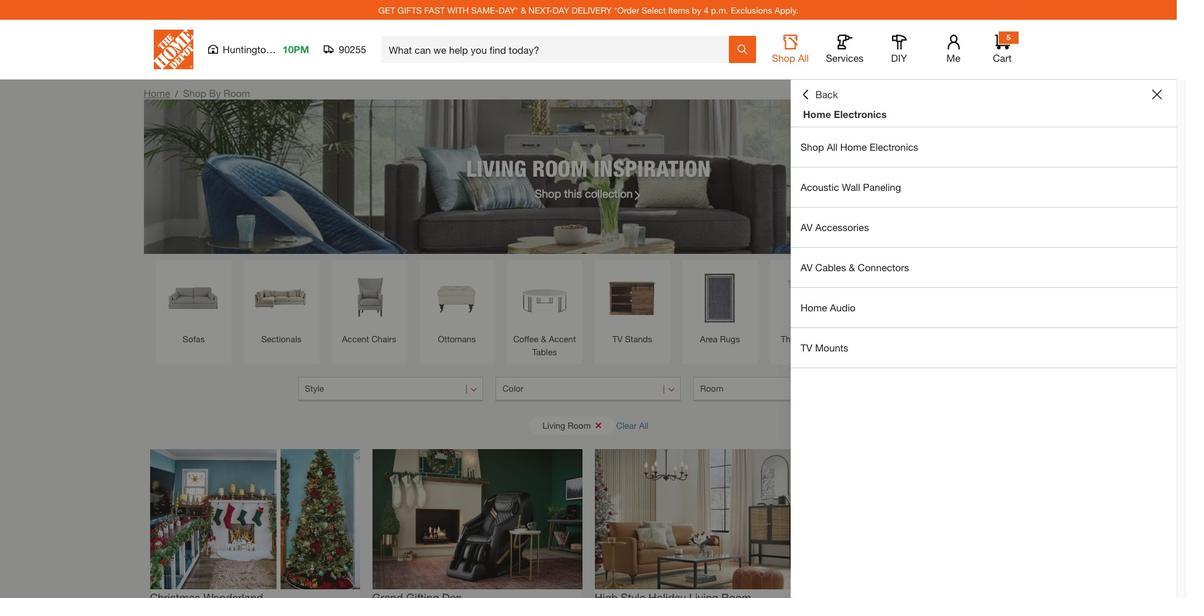 Task type: locate. For each thing, give the bounding box(es) containing it.
0 horizontal spatial tv
[[613, 334, 623, 344]]

av left accessories
[[801, 221, 813, 233]]

1 vertical spatial electronics
[[870, 141, 919, 153]]

av accessories link
[[791, 208, 1178, 247]]

living room button
[[531, 416, 615, 435]]

all
[[799, 52, 809, 64], [827, 141, 838, 153], [639, 420, 649, 431]]

& up the tables
[[541, 334, 547, 344]]

cart 5
[[994, 33, 1012, 64]]

shop right /
[[183, 87, 207, 99]]

1 vertical spatial living
[[543, 420, 566, 431]]

4
[[704, 5, 709, 15]]

3 stretchy image image from the left
[[595, 449, 805, 590]]

acoustic wall paneling
[[801, 181, 902, 193]]

all up back button
[[799, 52, 809, 64]]

cart
[[994, 52, 1012, 64]]

av accessories
[[801, 221, 870, 233]]

av
[[801, 221, 813, 233], [801, 261, 813, 273]]

shop all home electronics link
[[791, 127, 1178, 167]]

shop down apply. on the top
[[772, 52, 796, 64]]

av left cables
[[801, 261, 813, 273]]

me
[[947, 52, 961, 64]]

menu
[[791, 127, 1178, 368]]

shop for shop this collection
[[535, 186, 562, 200]]

coffee & accent tables image
[[513, 266, 576, 329]]

all right the clear
[[639, 420, 649, 431]]

0 vertical spatial av
[[801, 221, 813, 233]]

all down home electronics
[[827, 141, 838, 153]]

0 vertical spatial all
[[799, 52, 809, 64]]

room down area
[[701, 383, 724, 394]]

1 horizontal spatial stretchy image image
[[372, 449, 583, 590]]

electronics up shop all home electronics
[[834, 108, 887, 120]]

accent up the tables
[[549, 334, 576, 344]]

1 av from the top
[[801, 221, 813, 233]]

electronics up paneling
[[870, 141, 919, 153]]

0 horizontal spatial accent
[[342, 334, 369, 344]]

mounts
[[816, 342, 849, 354]]

0 horizontal spatial &
[[521, 5, 527, 15]]

0 horizontal spatial living
[[467, 155, 527, 181]]

services button
[[826, 35, 865, 64]]

2 vertical spatial &
[[541, 334, 547, 344]]

1 vertical spatial &
[[849, 261, 856, 273]]

tv stands image
[[601, 266, 664, 329]]

living for living room inspiration
[[467, 155, 527, 181]]

home audio
[[801, 302, 856, 313]]

shop left this
[[535, 186, 562, 200]]

living
[[467, 155, 527, 181], [543, 420, 566, 431]]

sectionals
[[261, 334, 302, 344]]

electronics
[[834, 108, 887, 120], [870, 141, 919, 153]]

color
[[503, 383, 524, 394]]

1 vertical spatial av
[[801, 261, 813, 273]]

home left /
[[144, 87, 170, 99]]

home
[[144, 87, 170, 99], [804, 108, 832, 120], [841, 141, 868, 153], [801, 302, 828, 313]]

sofas image
[[162, 266, 225, 329]]

style
[[305, 383, 324, 394]]

home link
[[144, 87, 170, 99]]

0 vertical spatial living
[[467, 155, 527, 181]]

home down home electronics
[[841, 141, 868, 153]]

tv inside tv mounts link
[[801, 342, 813, 354]]

home for home / shop by room
[[144, 87, 170, 99]]

home left audio
[[801, 302, 828, 313]]

menu containing shop all home electronics
[[791, 127, 1178, 368]]

& right day*
[[521, 5, 527, 15]]

2 vertical spatial all
[[639, 420, 649, 431]]

diy button
[[880, 35, 920, 64]]

tv inside tv stands link
[[613, 334, 623, 344]]

tv mounts
[[801, 342, 849, 354]]

room
[[224, 87, 250, 99], [533, 155, 588, 181], [701, 383, 724, 394], [568, 420, 591, 431]]

style button
[[298, 377, 484, 402]]

accessories
[[816, 221, 870, 233]]

room up this
[[533, 155, 588, 181]]

chairs
[[372, 334, 397, 344]]

2 horizontal spatial all
[[827, 141, 838, 153]]

room down "color" button
[[568, 420, 591, 431]]

paneling
[[864, 181, 902, 193]]

shop all home electronics
[[801, 141, 919, 153]]

room button
[[694, 377, 879, 402]]

1 horizontal spatial living
[[543, 420, 566, 431]]

ottomans image
[[426, 266, 489, 329]]

cables
[[816, 261, 847, 273]]

acoustic
[[801, 181, 840, 193]]

services
[[827, 52, 864, 64]]

shop up acoustic
[[801, 141, 825, 153]]

living for living room
[[543, 420, 566, 431]]

1 horizontal spatial accent
[[549, 334, 576, 344]]

stretchy image image
[[150, 449, 360, 590], [372, 449, 583, 590], [595, 449, 805, 590]]

select
[[642, 5, 666, 15]]

day*
[[499, 5, 519, 15]]

0 horizontal spatial all
[[639, 420, 649, 431]]

1 horizontal spatial &
[[541, 334, 547, 344]]

electronics inside menu
[[870, 141, 919, 153]]

1 horizontal spatial tv
[[801, 342, 813, 354]]

tv stands
[[613, 334, 653, 344]]

diy
[[892, 52, 908, 64]]

&
[[521, 5, 527, 15], [849, 261, 856, 273], [541, 334, 547, 344]]

1 accent from the left
[[342, 334, 369, 344]]

tv
[[613, 334, 623, 344], [801, 342, 813, 354]]

1 vertical spatial all
[[827, 141, 838, 153]]

tv for tv mounts
[[801, 342, 813, 354]]

tv left mounts
[[801, 342, 813, 354]]

0 horizontal spatial stretchy image image
[[150, 449, 360, 590]]

tv left stands
[[613, 334, 623, 344]]

home for home audio
[[801, 302, 828, 313]]

2 horizontal spatial stretchy image image
[[595, 449, 805, 590]]

acoustic wall paneling link
[[791, 168, 1178, 207]]

av inside "link"
[[801, 221, 813, 233]]

back button
[[801, 88, 839, 101]]

accent
[[342, 334, 369, 344], [549, 334, 576, 344]]

area rugs
[[700, 334, 741, 344]]

shop for shop all home electronics
[[801, 141, 825, 153]]

accent chairs
[[342, 334, 397, 344]]

collection
[[585, 186, 633, 200]]

area rugs image
[[689, 266, 752, 329]]

accent left chairs
[[342, 334, 369, 344]]

get gifts fast with same-day* & next-day delivery *order select items by 4 p.m. exclusions apply.
[[379, 5, 799, 15]]

rugs
[[720, 334, 741, 344]]

throw pillows
[[781, 334, 835, 344]]

1 horizontal spatial all
[[799, 52, 809, 64]]

the home depot logo image
[[154, 30, 193, 69]]

pillows
[[808, 334, 835, 344]]

av for av cables & connectors
[[801, 261, 813, 273]]

home down back button
[[804, 108, 832, 120]]

throw
[[781, 334, 805, 344]]

coffee & accent tables link
[[513, 266, 576, 359]]

& inside coffee & accent tables
[[541, 334, 547, 344]]

2 accent from the left
[[549, 334, 576, 344]]

2 av from the top
[[801, 261, 813, 273]]

& right cables
[[849, 261, 856, 273]]

shop inside button
[[772, 52, 796, 64]]

all inside menu
[[827, 141, 838, 153]]

living inside button
[[543, 420, 566, 431]]

delivery
[[572, 5, 612, 15]]

tv mounts link
[[791, 328, 1178, 368]]



Task type: describe. For each thing, give the bounding box(es) containing it.
with
[[448, 5, 469, 15]]

me button
[[934, 35, 974, 64]]

accent inside coffee & accent tables
[[549, 334, 576, 344]]

park
[[275, 43, 295, 55]]

2 horizontal spatial &
[[849, 261, 856, 273]]

huntington
[[223, 43, 272, 55]]

color button
[[496, 377, 682, 402]]

home audio link
[[791, 288, 1178, 328]]

*order
[[615, 5, 640, 15]]

all for clear all
[[639, 420, 649, 431]]

area rugs link
[[689, 266, 752, 346]]

p.m.
[[712, 5, 729, 15]]

exclusions
[[731, 5, 773, 15]]

0 vertical spatial &
[[521, 5, 527, 15]]

living room
[[543, 420, 591, 431]]

coffee & accent tables
[[514, 334, 576, 357]]

shop this collection link
[[535, 185, 643, 202]]

this
[[565, 186, 582, 200]]

0 vertical spatial electronics
[[834, 108, 887, 120]]

home electronics
[[804, 108, 887, 120]]

throw pillows link
[[777, 266, 840, 346]]

90255
[[339, 43, 367, 55]]

all for shop all
[[799, 52, 809, 64]]

living room inspiration
[[467, 155, 711, 181]]

throw pillows image
[[777, 266, 840, 329]]

5
[[1007, 33, 1011, 42]]

by
[[692, 5, 702, 15]]

connectors
[[858, 261, 910, 273]]

wall
[[842, 181, 861, 193]]

90255 button
[[324, 43, 367, 56]]

all for shop all home electronics
[[827, 141, 838, 153]]

fast
[[425, 5, 445, 15]]

av cables & connectors
[[801, 261, 910, 273]]

same-
[[472, 5, 499, 15]]

sofas
[[183, 334, 205, 344]]

2 stretchy image image from the left
[[372, 449, 583, 590]]

coffee
[[514, 334, 539, 344]]

clear
[[617, 420, 637, 431]]

area
[[700, 334, 718, 344]]

10pm
[[283, 43, 309, 55]]

sectionals image
[[250, 266, 313, 329]]

sofas link
[[162, 266, 225, 346]]

av for av accessories
[[801, 221, 813, 233]]

audio
[[830, 302, 856, 313]]

ottomans link
[[426, 266, 489, 346]]

room right by
[[224, 87, 250, 99]]

clear all
[[617, 420, 649, 431]]

items
[[669, 5, 690, 15]]

shop for shop all
[[772, 52, 796, 64]]

shop all button
[[771, 35, 811, 64]]

What can we help you find today? search field
[[389, 36, 729, 62]]

shop this collection
[[535, 186, 633, 200]]

curtains & drapes image
[[952, 266, 1015, 329]]

stands
[[625, 334, 653, 344]]

ottomans
[[438, 334, 476, 344]]

day
[[553, 5, 570, 15]]

/
[[175, 88, 178, 99]]

tv for tv stands
[[613, 334, 623, 344]]

tables
[[533, 347, 557, 357]]

drawer close image
[[1153, 90, 1163, 100]]

feedback link image
[[1170, 209, 1187, 276]]

back
[[816, 88, 839, 100]]

gifts
[[398, 5, 422, 15]]

sectionals link
[[250, 266, 313, 346]]

1 stretchy image image from the left
[[150, 449, 360, 590]]

apply.
[[775, 5, 799, 15]]

av cables & connectors link
[[791, 248, 1178, 287]]

next-
[[529, 5, 553, 15]]

get
[[379, 5, 395, 15]]

home / shop by room
[[144, 87, 250, 99]]

huntington park
[[223, 43, 295, 55]]

throw blankets image
[[865, 266, 928, 329]]

accent chairs image
[[338, 266, 401, 329]]

accent chairs link
[[338, 266, 401, 346]]

inspiration
[[594, 155, 711, 181]]

shop all
[[772, 52, 809, 64]]

home for home electronics
[[804, 108, 832, 120]]

clear all button
[[617, 414, 649, 437]]

tv stands link
[[601, 266, 664, 346]]

by
[[209, 87, 221, 99]]



Task type: vqa. For each thing, say whether or not it's contained in the screenshot.
(84)
no



